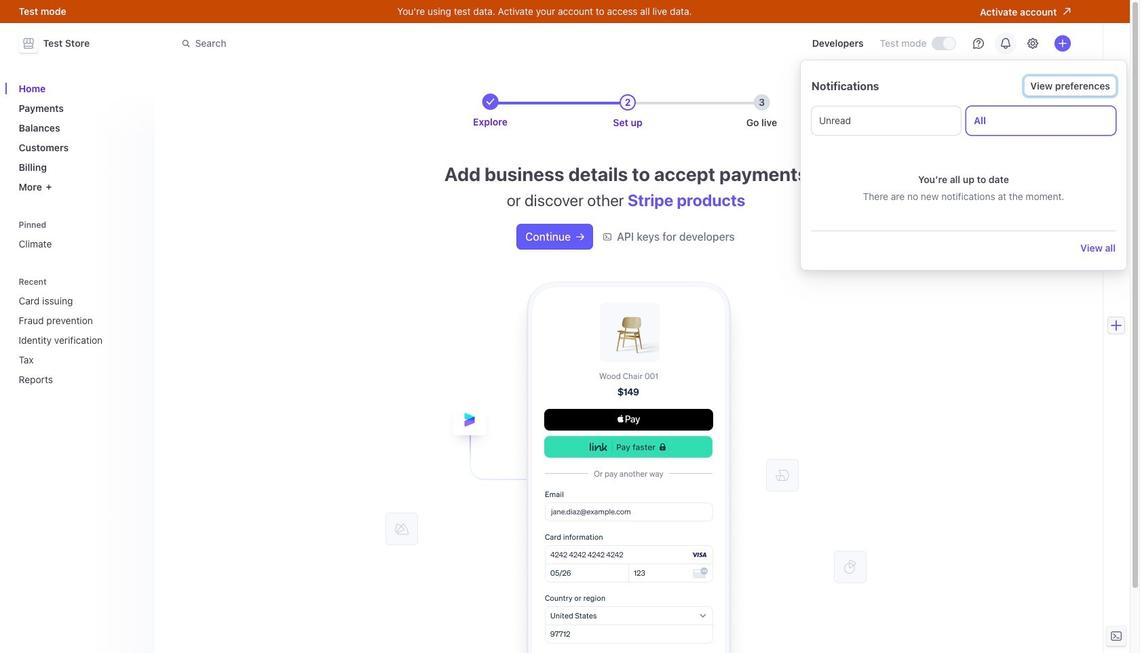Task type: locate. For each thing, give the bounding box(es) containing it.
help image
[[973, 38, 984, 49]]

core navigation links element
[[13, 77, 146, 198]]

edit pins image
[[133, 221, 141, 229]]

svg image
[[576, 233, 585, 241]]

recent element
[[13, 277, 146, 391], [13, 290, 146, 391]]

2 recent element from the top
[[13, 290, 146, 391]]

None search field
[[173, 31, 556, 56]]

settings image
[[1028, 38, 1038, 49]]

tab list
[[812, 107, 1116, 135]]



Task type: describe. For each thing, give the bounding box(es) containing it.
1 recent element from the top
[[13, 277, 146, 391]]

Test mode checkbox
[[932, 37, 956, 50]]

pinned element
[[13, 216, 146, 255]]

Search text field
[[173, 31, 556, 56]]

notifications image
[[1000, 38, 1011, 49]]



